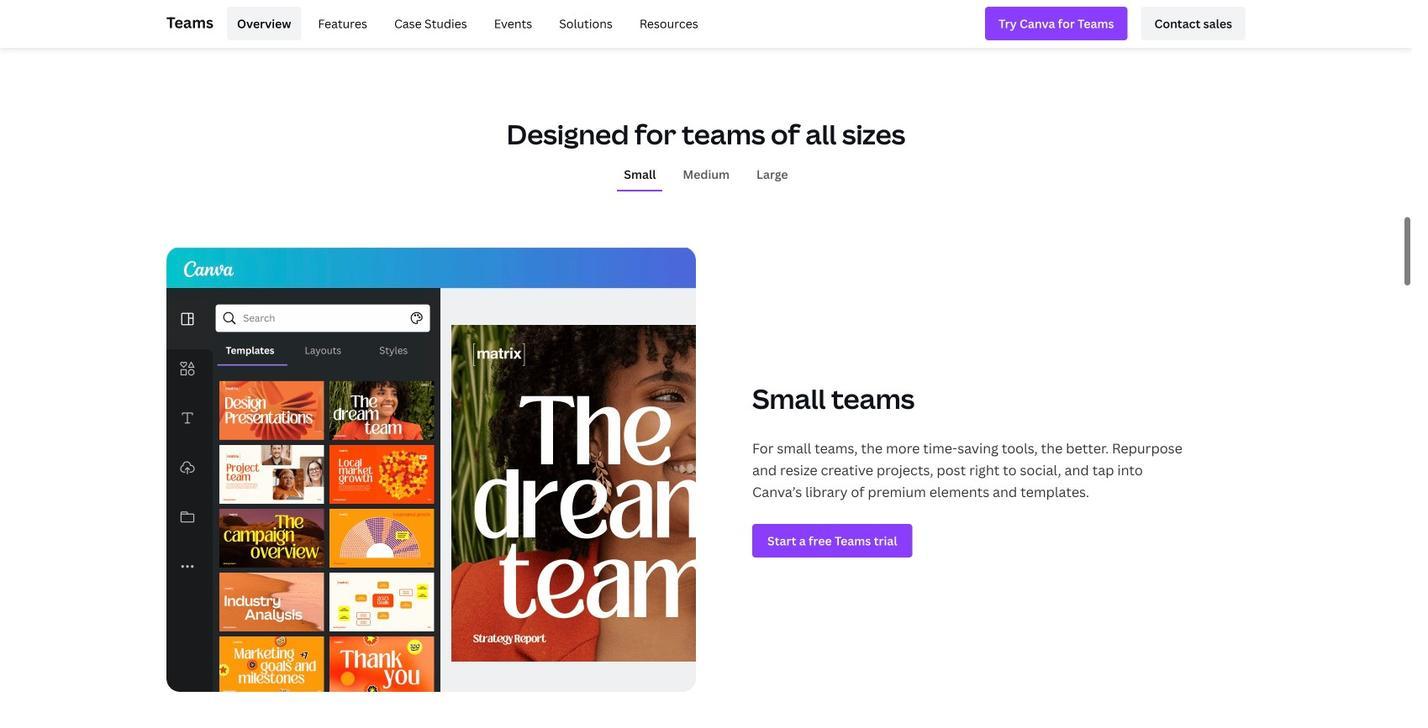 Task type: describe. For each thing, give the bounding box(es) containing it.
the canva editor with templates available for small teams image
[[166, 247, 696, 692]]



Task type: vqa. For each thing, say whether or not it's contained in the screenshot.
middle team
no



Task type: locate. For each thing, give the bounding box(es) containing it.
menu bar
[[220, 7, 708, 40]]



